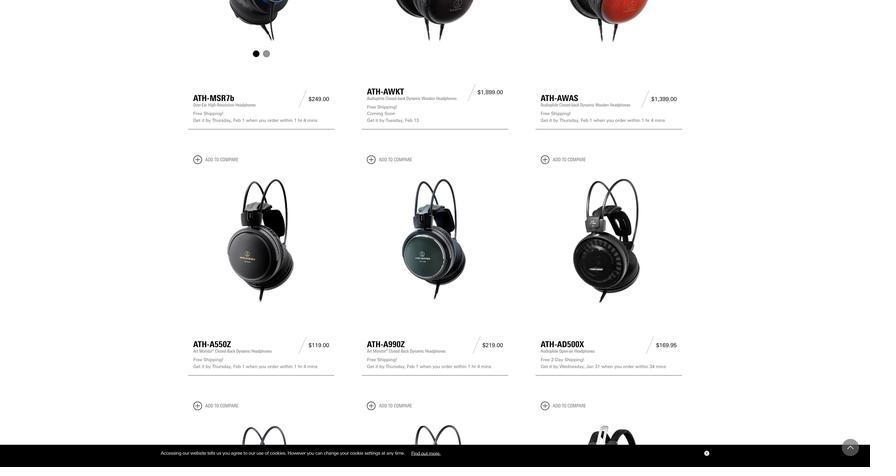 Task type: describe. For each thing, give the bounding box(es) containing it.
when down ath-a990z art monitor® closed-back dynamic headphones
[[420, 365, 431, 370]]

tuesday,
[[386, 118, 404, 123]]

shipping! inside free 2 -day shipping! get it by wednesday, jan 31 when you order within 34 mins
[[565, 358, 584, 363]]

back for a990z
[[401, 349, 409, 354]]

mins down $119.00
[[307, 365, 318, 370]]

ear
[[202, 103, 207, 108]]

order inside free 2 -day shipping! get it by wednesday, jan 31 when you order within 34 mins
[[623, 365, 634, 370]]

thursday, down a550z
[[212, 365, 232, 370]]

mins down the $219.00
[[481, 365, 491, 370]]

art for ath-a990z
[[367, 349, 372, 354]]

add to compare button for ath ad500x image
[[541, 156, 586, 164]]

wooden for ath-awkt
[[422, 96, 435, 101]]

ath awkt image
[[367, 0, 503, 46]]

cookies.
[[270, 451, 286, 457]]

time.
[[395, 451, 405, 457]]

feb down ath-a990z art monitor® closed-back dynamic headphones
[[407, 365, 415, 370]]

open-
[[559, 349, 569, 354]]

audiophile for ad500x
[[541, 349, 558, 354]]

ath-ad500x audiophile open-air headphones
[[541, 340, 595, 354]]

it inside free 2 -day shipping! get it by wednesday, jan 31 when you order within 34 mins
[[549, 365, 552, 370]]

ath-msr7b over-ear high-resolution headphones
[[193, 93, 256, 108]]

feb inside free shipping! coming soon get it by tuesday, feb 13
[[405, 118, 413, 123]]

dynamic inside ath-a550z art monitor® closed-back dynamic headphones
[[236, 349, 250, 354]]

add to compare button for image of ath-adx5000 at the bottom right
[[541, 402, 586, 411]]

you inside free 2 -day shipping! get it by wednesday, jan 31 when you order within 34 mins
[[614, 365, 622, 370]]

add to compare for ath a990z image
[[379, 157, 412, 163]]

shipping! down a550z
[[204, 358, 223, 363]]

headphones for ath-a550z
[[251, 349, 272, 354]]

compare for image of ath-adx5000 at the bottom right's add to compare button
[[568, 404, 586, 410]]

add to compare for image of ath-adx5000 at the bottom right
[[553, 404, 586, 410]]

within inside free 2 -day shipping! get it by wednesday, jan 31 when you order within 34 mins
[[635, 365, 648, 370]]

cookie
[[350, 451, 363, 457]]

coming
[[367, 111, 383, 116]]

headphones for ath-a990z
[[425, 349, 446, 354]]

ath awas image
[[541, 0, 677, 46]]

back for a550z
[[227, 349, 235, 354]]

add to compare button for "ath ad900x" image
[[367, 402, 412, 411]]

$219.00
[[482, 343, 503, 349]]

ath-a550z art monitor® closed-back dynamic headphones
[[193, 340, 272, 354]]

mins inside free 2 -day shipping! get it by wednesday, jan 31 when you order within 34 mins
[[656, 365, 666, 370]]

closed- inside ath-a550z art monitor® closed-back dynamic headphones
[[215, 349, 227, 354]]

ath- for awkt
[[367, 87, 383, 97]]

to for ath a550z image
[[214, 157, 219, 163]]

mins down $249.00
[[307, 118, 318, 123]]

shipping! inside free shipping! coming soon get it by tuesday, feb 13
[[377, 104, 397, 110]]

divider line image for ath-msr7b
[[297, 91, 309, 108]]

use
[[256, 451, 264, 457]]

divider line image for ath-a550z
[[297, 337, 309, 354]]

free shipping! get it by thursday, feb 1 when you order within 1 hr 4 mins down ath-a550z art monitor® closed-back dynamic headphones
[[193, 358, 318, 370]]

ath a550z image
[[193, 170, 329, 306]]

audiophile for awas
[[541, 103, 558, 108]]

when inside free 2 -day shipping! get it by wednesday, jan 31 when you order within 34 mins
[[601, 365, 613, 370]]

headphones for ath-awas
[[610, 103, 630, 108]]

cross image
[[705, 453, 708, 456]]

feb down resolution
[[233, 118, 241, 123]]

2
[[551, 358, 554, 363]]

awkt
[[383, 87, 404, 97]]

ath- for ad500x
[[541, 340, 557, 350]]

monitor® for a550z
[[199, 349, 214, 354]]

headphones for ath-awkt
[[436, 96, 457, 101]]

divider line image for ath-ad500x
[[644, 337, 656, 354]]

website
[[190, 451, 206, 457]]

13
[[414, 118, 419, 123]]

$169.95
[[656, 343, 677, 349]]

by down the "awas"
[[553, 118, 558, 123]]

$119.00
[[309, 343, 329, 349]]

add for image of ath-adx5000 at the bottom right
[[553, 404, 561, 410]]

add to compare for ath a550z image
[[205, 157, 238, 163]]

divider line image for ath-a990z
[[470, 337, 482, 354]]

ath a990z image
[[367, 170, 503, 306]]

shipping! down high-
[[204, 111, 223, 116]]

to for ath ad500x image
[[562, 157, 567, 163]]

add for ath a550z image
[[205, 157, 213, 163]]

dynamic inside ath-awkt audiophile closed-back dynamic wooden headphones
[[406, 96, 421, 101]]

wednesday,
[[560, 365, 585, 370]]

add to compare for ath ad500x image
[[553, 157, 586, 163]]

closed- inside ath-awas audiophile closed-back dynamic wooden headphones
[[559, 103, 572, 108]]

ath-awkt audiophile closed-back dynamic wooden headphones
[[367, 87, 457, 101]]

of
[[265, 451, 269, 457]]

any
[[386, 451, 394, 457]]

to for ath a990z image
[[388, 157, 393, 163]]

find
[[411, 451, 420, 457]]

image of ath-adx5000 image
[[541, 417, 677, 468]]

to for ath ad700x image
[[214, 404, 219, 410]]

thursday, down a990z
[[386, 365, 406, 370]]

ath ad500x image
[[541, 170, 677, 306]]

add to compare for ath ad700x image
[[205, 404, 238, 410]]

ath- for a550z
[[193, 340, 210, 350]]

ath-awas audiophile closed-back dynamic wooden headphones
[[541, 93, 630, 108]]

ath-a990z art monitor® closed-back dynamic headphones
[[367, 340, 446, 354]]

free shipping! coming soon get it by tuesday, feb 13
[[367, 104, 419, 123]]



Task type: locate. For each thing, give the bounding box(es) containing it.
headphones inside ath-awkt audiophile closed-back dynamic wooden headphones
[[436, 96, 457, 101]]

when down ath-a550z art monitor® closed-back dynamic headphones
[[246, 365, 258, 370]]

0 horizontal spatial back
[[227, 349, 235, 354]]

hr
[[298, 118, 302, 123], [646, 118, 650, 123], [298, 365, 302, 370], [472, 365, 476, 370]]

to for image of ath-adx5000 at the bottom right
[[562, 404, 567, 410]]

jan
[[586, 365, 594, 370]]

1 art from the left
[[193, 349, 198, 354]]

free shipping! get it by thursday, feb 1 when you order within 1 hr 4 mins down ath-a990z art monitor® closed-back dynamic headphones
[[367, 358, 491, 370]]

feb down ath-a550z art monitor® closed-back dynamic headphones
[[233, 365, 241, 370]]

add to compare
[[205, 157, 238, 163], [379, 157, 412, 163], [553, 157, 586, 163], [205, 404, 238, 410], [379, 404, 412, 410], [553, 404, 586, 410]]

ath- inside ath-awas audiophile closed-back dynamic wooden headphones
[[541, 93, 557, 103]]

closed- inside ath-a990z art monitor® closed-back dynamic headphones
[[389, 349, 401, 354]]

divider line image
[[466, 84, 478, 101], [297, 91, 309, 108], [639, 91, 651, 108], [297, 337, 309, 354], [470, 337, 482, 354], [644, 337, 656, 354]]

1 horizontal spatial wooden
[[595, 103, 609, 108]]

compare for add to compare button corresponding to ath a550z image
[[220, 157, 238, 163]]

mins
[[307, 118, 318, 123], [655, 118, 665, 123], [307, 365, 318, 370], [481, 365, 491, 370], [656, 365, 666, 370]]

back inside ath-a990z art monitor® closed-back dynamic headphones
[[401, 349, 409, 354]]

feb
[[233, 118, 241, 123], [405, 118, 413, 123], [581, 118, 588, 123], [233, 365, 241, 370], [407, 365, 415, 370]]

find out more.
[[411, 451, 441, 457]]

audiophile for awkt
[[367, 96, 385, 101]]

dynamic right 'awkt'
[[406, 96, 421, 101]]

us
[[216, 451, 221, 457]]

2 vertical spatial audiophile
[[541, 349, 558, 354]]

shipping! down the "awas"
[[551, 111, 571, 116]]

day
[[555, 358, 563, 363]]

art inside ath-a550z art monitor® closed-back dynamic headphones
[[193, 349, 198, 354]]

thursday, down resolution
[[212, 118, 232, 123]]

1 back from the left
[[227, 349, 235, 354]]

0 vertical spatial back
[[398, 96, 405, 101]]

by inside free shipping! coming soon get it by tuesday, feb 13
[[380, 118, 385, 123]]

accessing our website tells us you agree to our use of cookies. however you can change your cookie settings at any time.
[[161, 451, 406, 457]]

closed-
[[386, 96, 398, 101], [559, 103, 572, 108], [215, 349, 227, 354], [389, 349, 401, 354]]

compare for add to compare button related to ath ad700x image
[[220, 404, 238, 410]]

option group
[[193, 49, 330, 59]]

dynamic inside ath-awas audiophile closed-back dynamic wooden headphones
[[580, 103, 594, 108]]

art left a990z
[[367, 349, 372, 354]]

ath- for awas
[[541, 93, 557, 103]]

audiophile inside ath-awkt audiophile closed-back dynamic wooden headphones
[[367, 96, 385, 101]]

back inside ath-a550z art monitor® closed-back dynamic headphones
[[227, 349, 235, 354]]

thursday, down the "awas"
[[560, 118, 580, 123]]

at
[[381, 451, 385, 457]]

a550z
[[210, 340, 231, 350]]

when down the 'ath-msr7b over-ear high-resolution headphones'
[[246, 118, 258, 123]]

when down ath-awas audiophile closed-back dynamic wooden headphones
[[594, 118, 605, 123]]

shipping! down a990z
[[377, 358, 397, 363]]

1 horizontal spatial monitor®
[[373, 349, 388, 354]]

dynamic right a550z
[[236, 349, 250, 354]]

$1,899.00
[[478, 89, 503, 96]]

ad500x
[[557, 340, 584, 350]]

wooden inside ath-awkt audiophile closed-back dynamic wooden headphones
[[422, 96, 435, 101]]

ath ad700x image
[[193, 417, 329, 468]]

can
[[315, 451, 323, 457]]

free shipping! get it by thursday, feb 1 when you order within 1 hr 4 mins down resolution
[[193, 111, 318, 123]]

compare for "ath ad900x" image add to compare button
[[394, 404, 412, 410]]

you
[[259, 118, 266, 123], [606, 118, 614, 123], [259, 365, 266, 370], [433, 365, 440, 370], [614, 365, 622, 370], [222, 451, 230, 457], [307, 451, 314, 457]]

ath- inside ath-a990z art monitor® closed-back dynamic headphones
[[367, 340, 383, 350]]

shipping! up wednesday,
[[565, 358, 584, 363]]

however
[[288, 451, 306, 457]]

by inside free 2 -day shipping! get it by wednesday, jan 31 when you order within 34 mins
[[553, 365, 558, 370]]

free
[[367, 104, 376, 110], [193, 111, 202, 116], [541, 111, 550, 116], [193, 358, 202, 363], [367, 358, 376, 363], [541, 358, 550, 363]]

change
[[324, 451, 339, 457]]

0 horizontal spatial wooden
[[422, 96, 435, 101]]

over-
[[193, 103, 202, 108]]

soon
[[385, 111, 395, 116]]

when
[[246, 118, 258, 123], [594, 118, 605, 123], [246, 365, 258, 370], [420, 365, 431, 370], [601, 365, 613, 370]]

art inside ath-a990z art monitor® closed-back dynamic headphones
[[367, 349, 372, 354]]

1
[[242, 118, 245, 123], [294, 118, 297, 123], [590, 118, 592, 123], [642, 118, 644, 123], [242, 365, 245, 370], [294, 365, 297, 370], [416, 365, 419, 370], [468, 365, 470, 370]]

air
[[569, 349, 573, 354]]

audiophile
[[367, 96, 385, 101], [541, 103, 558, 108], [541, 349, 558, 354]]

ath-
[[367, 87, 383, 97], [193, 93, 210, 103], [541, 93, 557, 103], [193, 340, 210, 350], [367, 340, 383, 350], [541, 340, 557, 350]]

add
[[205, 157, 213, 163], [379, 157, 387, 163], [553, 157, 561, 163], [205, 404, 213, 410], [379, 404, 387, 410], [553, 404, 561, 410]]

add for ath ad500x image
[[553, 157, 561, 163]]

shipping!
[[377, 104, 397, 110], [204, 111, 223, 116], [551, 111, 571, 116], [204, 358, 223, 363], [377, 358, 397, 363], [565, 358, 584, 363]]

dynamic right the "awas"
[[580, 103, 594, 108]]

feb left 13 in the top of the page
[[405, 118, 413, 123]]

2 art from the left
[[367, 349, 372, 354]]

add for ath ad700x image
[[205, 404, 213, 410]]

resolution
[[217, 103, 234, 108]]

to for "ath ad900x" image
[[388, 404, 393, 410]]

closed- inside ath-awkt audiophile closed-back dynamic wooden headphones
[[386, 96, 398, 101]]

by down a550z
[[206, 365, 211, 370]]

wooden inside ath-awas audiophile closed-back dynamic wooden headphones
[[595, 103, 609, 108]]

2 our from the left
[[249, 451, 255, 457]]

our
[[183, 451, 189, 457], [249, 451, 255, 457]]

get
[[193, 118, 201, 123], [367, 118, 374, 123], [541, 118, 548, 123], [193, 365, 201, 370], [367, 365, 374, 370], [541, 365, 548, 370]]

audiophile inside ath-awas audiophile closed-back dynamic wooden headphones
[[541, 103, 558, 108]]

0 horizontal spatial back
[[398, 96, 405, 101]]

1 horizontal spatial back
[[572, 103, 579, 108]]

order
[[268, 118, 279, 123], [615, 118, 626, 123], [268, 365, 279, 370], [441, 365, 452, 370], [623, 365, 634, 370]]

headphones inside the 'ath-msr7b over-ear high-resolution headphones'
[[235, 103, 256, 108]]

add to compare button for ath a990z image
[[367, 156, 412, 164]]

back for awkt
[[398, 96, 405, 101]]

feb down ath-awas audiophile closed-back dynamic wooden headphones
[[581, 118, 588, 123]]

add for ath a990z image
[[379, 157, 387, 163]]

1 vertical spatial back
[[572, 103, 579, 108]]

34
[[650, 365, 655, 370]]

wooden for ath-awas
[[595, 103, 609, 108]]

1 monitor® from the left
[[199, 349, 214, 354]]

art for ath-a550z
[[193, 349, 198, 354]]

1 horizontal spatial back
[[401, 349, 409, 354]]

back
[[227, 349, 235, 354], [401, 349, 409, 354]]

dynamic
[[406, 96, 421, 101], [580, 103, 594, 108], [236, 349, 250, 354], [410, 349, 424, 354]]

it
[[202, 118, 204, 123], [376, 118, 378, 123], [549, 118, 552, 123], [202, 365, 204, 370], [376, 365, 378, 370], [549, 365, 552, 370]]

msr7b
[[210, 93, 234, 103]]

get inside free 2 -day shipping! get it by wednesday, jan 31 when you order within 34 mins
[[541, 365, 548, 370]]

agree
[[231, 451, 242, 457]]

shipping! up soon
[[377, 104, 397, 110]]

free shipping! get it by thursday, feb 1 when you order within 1 hr 4 mins down ath-awas audiophile closed-back dynamic wooden headphones
[[541, 111, 665, 123]]

monitor® inside ath-a550z art monitor® closed-back dynamic headphones
[[199, 349, 214, 354]]

2 monitor® from the left
[[373, 349, 388, 354]]

free inside free shipping! coming soon get it by tuesday, feb 13
[[367, 104, 376, 110]]

our left use
[[249, 451, 255, 457]]

mins right 34
[[656, 365, 666, 370]]

a990z
[[383, 340, 405, 350]]

1 horizontal spatial our
[[249, 451, 255, 457]]

our left website
[[183, 451, 189, 457]]

ath msr7b image
[[193, 0, 329, 46]]

high-
[[208, 103, 217, 108]]

wooden
[[422, 96, 435, 101], [595, 103, 609, 108]]

headphones inside ath-a550z art monitor® closed-back dynamic headphones
[[251, 349, 272, 354]]

compare for ath a990z image's add to compare button
[[394, 157, 412, 163]]

monitor®
[[199, 349, 214, 354], [373, 349, 388, 354]]

by
[[206, 118, 211, 123], [380, 118, 385, 123], [553, 118, 558, 123], [206, 365, 211, 370], [380, 365, 385, 370], [553, 365, 558, 370]]

free shipping! get it by thursday, feb 1 when you order within 1 hr 4 mins
[[193, 111, 318, 123], [541, 111, 665, 123], [193, 358, 318, 370], [367, 358, 491, 370]]

1 horizontal spatial art
[[367, 349, 372, 354]]

1 vertical spatial wooden
[[595, 103, 609, 108]]

accessing
[[161, 451, 181, 457]]

by down ear
[[206, 118, 211, 123]]

add for "ath ad900x" image
[[379, 404, 387, 410]]

add to compare button
[[193, 156, 238, 164], [367, 156, 412, 164], [541, 156, 586, 164], [193, 402, 238, 411], [367, 402, 412, 411], [541, 402, 586, 411]]

$249.00
[[309, 96, 329, 102]]

within
[[280, 118, 293, 123], [627, 118, 640, 123], [280, 365, 293, 370], [454, 365, 467, 370], [635, 365, 648, 370]]

headphones
[[436, 96, 457, 101], [235, 103, 256, 108], [610, 103, 630, 108], [251, 349, 272, 354], [425, 349, 446, 354], [574, 349, 595, 354]]

by down coming
[[380, 118, 385, 123]]

ath- inside "ath-ad500x audiophile open-air headphones"
[[541, 340, 557, 350]]

0 horizontal spatial monitor®
[[199, 349, 214, 354]]

arrow up image
[[848, 445, 854, 451]]

ath- inside ath-awkt audiophile closed-back dynamic wooden headphones
[[367, 87, 383, 97]]

add to compare button for ath a550z image
[[193, 156, 238, 164]]

0 horizontal spatial our
[[183, 451, 189, 457]]

out
[[421, 451, 428, 457]]

0 vertical spatial wooden
[[422, 96, 435, 101]]

find out more. link
[[406, 449, 446, 459]]

audiophile inside "ath-ad500x audiophile open-air headphones"
[[541, 349, 558, 354]]

thursday,
[[212, 118, 232, 123], [560, 118, 580, 123], [212, 365, 232, 370], [386, 365, 406, 370]]

ath- inside the 'ath-msr7b over-ear high-resolution headphones'
[[193, 93, 210, 103]]

2 back from the left
[[401, 349, 409, 354]]

mins down $1,399.00
[[655, 118, 665, 123]]

-
[[554, 358, 555, 363]]

dynamic inside ath-a990z art monitor® closed-back dynamic headphones
[[410, 349, 424, 354]]

settings
[[364, 451, 380, 457]]

back
[[398, 96, 405, 101], [572, 103, 579, 108]]

monitor® inside ath-a990z art monitor® closed-back dynamic headphones
[[373, 349, 388, 354]]

add to compare for "ath ad900x" image
[[379, 404, 412, 410]]

4
[[304, 118, 306, 123], [651, 118, 654, 123], [304, 365, 306, 370], [477, 365, 480, 370]]

free inside free 2 -day shipping! get it by wednesday, jan 31 when you order within 34 mins
[[541, 358, 550, 363]]

get inside free shipping! coming soon get it by tuesday, feb 13
[[367, 118, 374, 123]]

compare for add to compare button for ath ad500x image
[[568, 157, 586, 163]]

headphones inside ath-awas audiophile closed-back dynamic wooden headphones
[[610, 103, 630, 108]]

by down -
[[553, 365, 558, 370]]

1 vertical spatial audiophile
[[541, 103, 558, 108]]

back inside ath-awas audiophile closed-back dynamic wooden headphones
[[572, 103, 579, 108]]

dynamic right a990z
[[410, 349, 424, 354]]

free 2 -day shipping! get it by wednesday, jan 31 when you order within 34 mins
[[541, 358, 666, 370]]

back for awas
[[572, 103, 579, 108]]

when right 31
[[601, 365, 613, 370]]

tells
[[207, 451, 215, 457]]

ath- for a990z
[[367, 340, 383, 350]]

1 our from the left
[[183, 451, 189, 457]]

ath ad900x image
[[367, 417, 503, 468]]

compare
[[220, 157, 238, 163], [394, 157, 412, 163], [568, 157, 586, 163], [220, 404, 238, 410], [394, 404, 412, 410], [568, 404, 586, 410]]

$1,399.00
[[651, 96, 677, 102]]

divider line image for ath-awkt
[[466, 84, 478, 101]]

add to compare button for ath ad700x image
[[193, 402, 238, 411]]

ath- for msr7b
[[193, 93, 210, 103]]

headphones inside ath-a990z art monitor® closed-back dynamic headphones
[[425, 349, 446, 354]]

ath- inside ath-a550z art monitor® closed-back dynamic headphones
[[193, 340, 210, 350]]

headphones inside "ath-ad500x audiophile open-air headphones"
[[574, 349, 595, 354]]

back inside ath-awkt audiophile closed-back dynamic wooden headphones
[[398, 96, 405, 101]]

more.
[[429, 451, 441, 457]]

your
[[340, 451, 349, 457]]

art
[[193, 349, 198, 354], [367, 349, 372, 354]]

it inside free shipping! coming soon get it by tuesday, feb 13
[[376, 118, 378, 123]]

31
[[595, 365, 600, 370]]

0 vertical spatial audiophile
[[367, 96, 385, 101]]

to
[[214, 157, 219, 163], [388, 157, 393, 163], [562, 157, 567, 163], [214, 404, 219, 410], [388, 404, 393, 410], [562, 404, 567, 410], [243, 451, 247, 457]]

0 horizontal spatial art
[[193, 349, 198, 354]]

by down a990z
[[380, 365, 385, 370]]

art left a550z
[[193, 349, 198, 354]]

monitor® for a990z
[[373, 349, 388, 354]]

divider line image for ath-awas
[[639, 91, 651, 108]]

awas
[[557, 93, 578, 103]]



Task type: vqa. For each thing, say whether or not it's contained in the screenshot.
SHOP ALL Link
no



